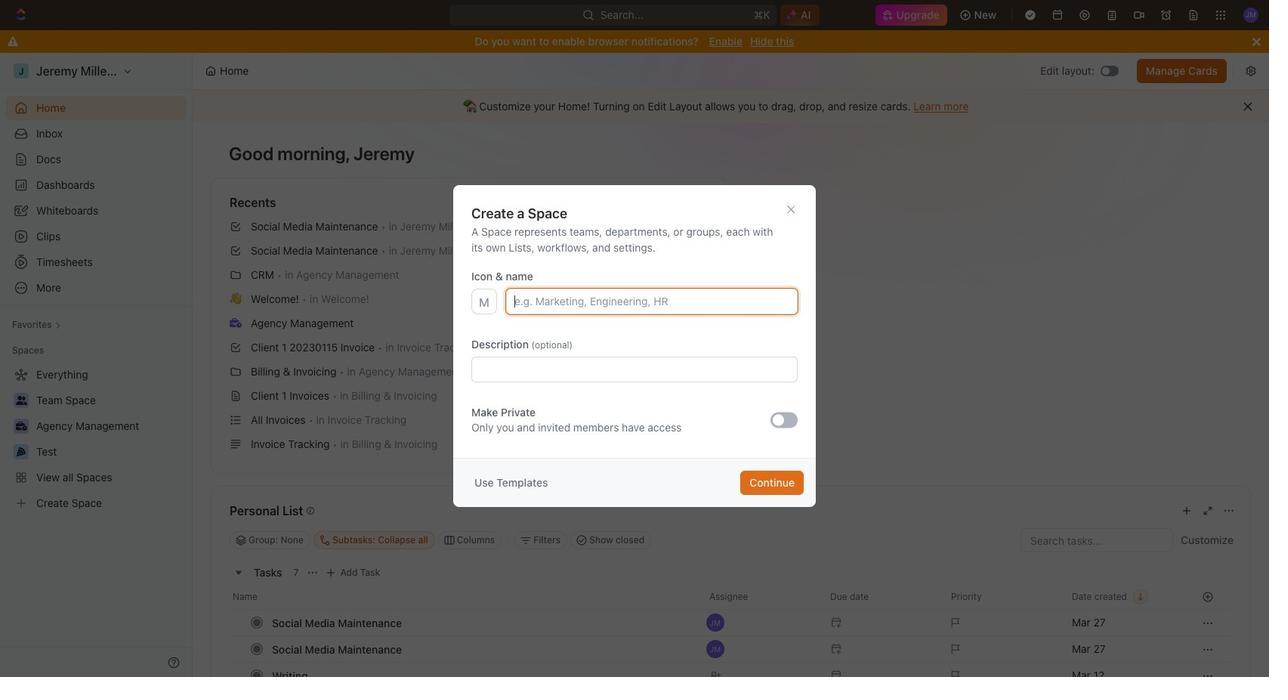 Task type: describe. For each thing, give the bounding box(es) containing it.
e.g. Marketing, Engineering, HR field
[[506, 289, 798, 314]]



Task type: vqa. For each thing, say whether or not it's contained in the screenshot.
Greg Robinson's Workspace, , element
no



Task type: locate. For each thing, give the bounding box(es) containing it.
dialog
[[453, 185, 816, 507]]

None field
[[472, 357, 798, 382]]

Search tasks... text field
[[1022, 529, 1173, 552]]

alert
[[193, 90, 1269, 123]]

tree inside sidebar navigation
[[6, 363, 186, 515]]

tree
[[6, 363, 186, 515]]

sidebar navigation
[[0, 53, 193, 677]]

business time image
[[230, 318, 242, 328]]



